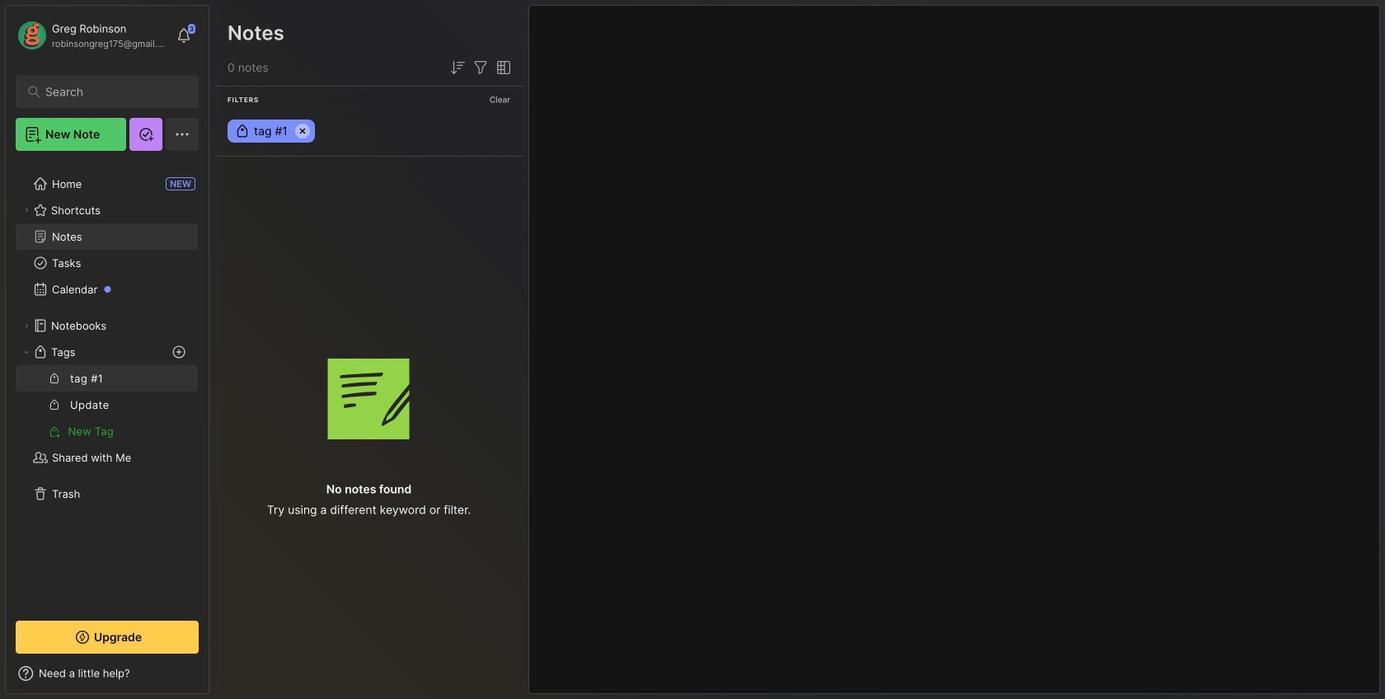 Task type: locate. For each thing, give the bounding box(es) containing it.
none search field inside main element
[[45, 82, 177, 101]]

group
[[16, 365, 198, 444]]

expand tags image
[[21, 347, 31, 357]]

Sort options field
[[448, 58, 468, 78]]

View options field
[[491, 58, 514, 78]]

group inside tree
[[16, 365, 198, 444]]

tree
[[6, 161, 209, 606]]

note window element
[[529, 5, 1380, 694]]

Add filters field
[[471, 58, 491, 78]]

Account field
[[16, 19, 168, 52]]

expand notebooks image
[[21, 321, 31, 331]]

None search field
[[45, 82, 177, 101]]

click to collapse image
[[208, 669, 221, 689]]

tree inside main element
[[6, 161, 209, 606]]

WHAT'S NEW field
[[6, 660, 209, 687]]



Task type: describe. For each thing, give the bounding box(es) containing it.
main element
[[0, 0, 214, 699]]

add filters image
[[471, 58, 491, 78]]

Search text field
[[45, 84, 177, 100]]



Task type: vqa. For each thing, say whether or not it's contained in the screenshot.
Expand Tags image
yes



